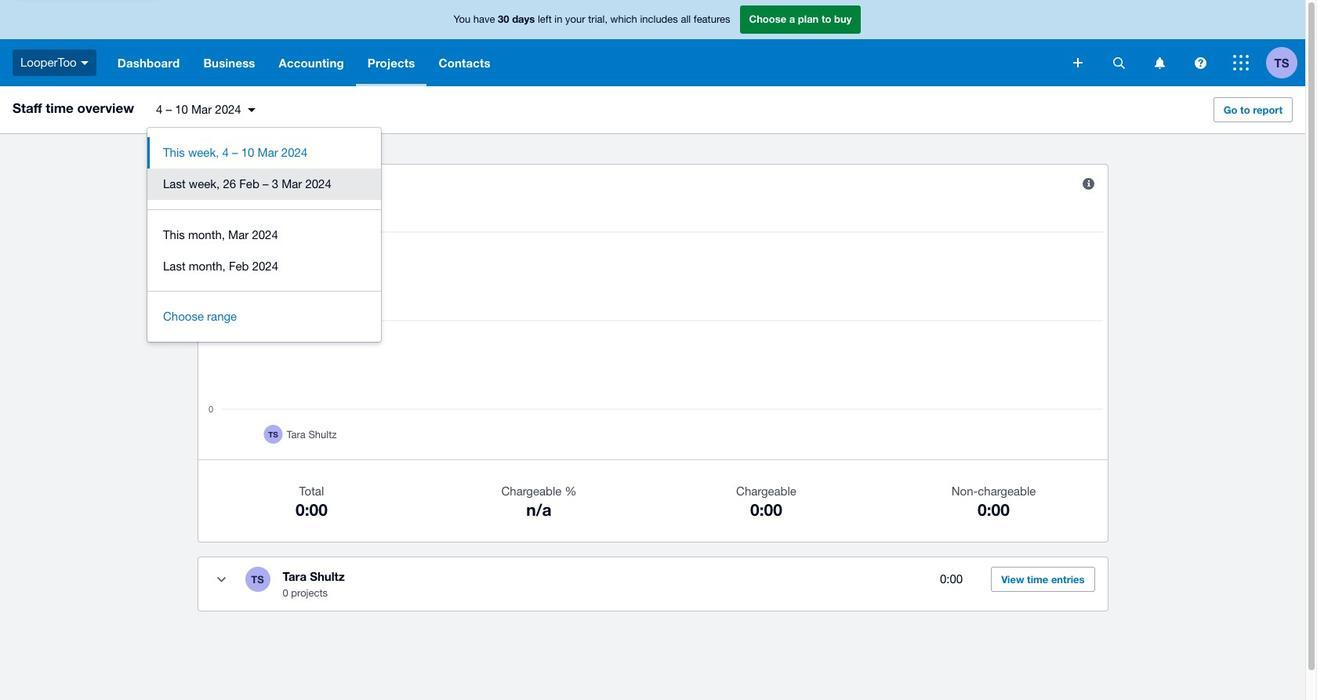 Task type: describe. For each thing, give the bounding box(es) containing it.
chart key button
[[1073, 168, 1104, 199]]

projects button
[[356, 39, 427, 86]]

last week, 26 feb – 3 mar 2024 button
[[147, 169, 381, 200]]

ts button
[[1266, 39, 1305, 86]]

list box containing this week, 4 – 10 mar 2024
[[147, 128, 381, 209]]

this week, 4 – 10 mar 2024
[[163, 146, 308, 159]]

4 inside popup button
[[156, 103, 163, 116]]

go
[[1224, 103, 1238, 116]]

svg image inside loopertoo "popup button"
[[81, 61, 88, 65]]

overview
[[77, 100, 134, 116]]

last month, feb 2024 button
[[147, 251, 381, 282]]

last week, 26 feb – 3 mar 2024
[[163, 177, 332, 191]]

this for this week, 4 – 10 mar 2024
[[163, 146, 185, 159]]

this month, mar 2024
[[163, 228, 278, 241]]

staff time overview
[[13, 100, 134, 116]]

week, for this
[[188, 146, 219, 159]]

– inside "button"
[[232, 146, 238, 159]]

choose range link
[[163, 310, 237, 323]]

this week, 4 – 10 mar 2024 button
[[147, 137, 381, 169]]

chargeable for 0:00
[[736, 485, 797, 498]]

mar inside button
[[228, 228, 249, 241]]

business
[[203, 56, 255, 70]]

staff
[[13, 100, 42, 116]]

shultz
[[310, 569, 345, 583]]

2024 inside button
[[305, 177, 332, 191]]

total
[[299, 485, 324, 498]]

0
[[283, 587, 288, 599]]

0 horizontal spatial to
[[822, 13, 831, 25]]

loopertoo
[[20, 55, 77, 69]]

go to report button
[[1213, 97, 1293, 122]]

days
[[512, 13, 535, 25]]

projects
[[368, 56, 415, 70]]

– inside popup button
[[166, 103, 172, 116]]

choose for choose range
[[163, 310, 204, 323]]

have
[[473, 14, 495, 25]]

0:00 inside non-chargeable 0:00
[[978, 500, 1010, 520]]

chargeable for n/a
[[501, 485, 562, 498]]

4 – 10 mar 2024 button
[[147, 96, 265, 123]]

choose range
[[163, 310, 237, 323]]

left
[[538, 14, 552, 25]]

last for last month, feb 2024
[[163, 260, 186, 273]]

dashboard
[[117, 56, 180, 70]]

2024 inside button
[[252, 228, 278, 241]]

view time entries
[[1001, 573, 1085, 586]]

plan
[[798, 13, 819, 25]]

all
[[681, 14, 691, 25]]

contacts
[[439, 56, 491, 70]]

26
[[223, 177, 236, 191]]

3
[[272, 177, 278, 191]]

non-
[[952, 485, 978, 498]]

feb inside last month, feb 2024 'button'
[[229, 260, 249, 273]]

choose range button
[[147, 301, 381, 332]]

– inside button
[[263, 177, 269, 191]]

10 inside 4 – 10 mar 2024 popup button
[[175, 103, 188, 116]]

loopertoo button
[[0, 39, 106, 86]]

which
[[610, 14, 637, 25]]

%
[[565, 485, 577, 498]]

buy
[[834, 13, 852, 25]]

accounting
[[279, 56, 344, 70]]



Task type: locate. For each thing, give the bounding box(es) containing it.
0 vertical spatial time
[[46, 100, 74, 116]]

ts up report
[[1275, 55, 1289, 69]]

banner
[[0, 0, 1305, 86]]

1 vertical spatial 4
[[222, 146, 229, 159]]

1 vertical spatial –
[[232, 146, 238, 159]]

time for view
[[1027, 573, 1049, 586]]

total 0:00
[[296, 485, 328, 520]]

0 horizontal spatial 4
[[156, 103, 163, 116]]

list box containing this month, mar 2024
[[147, 209, 381, 292]]

feb down this month, mar 2024
[[229, 260, 249, 273]]

features
[[694, 14, 730, 25]]

2024
[[215, 103, 241, 116], [281, 146, 308, 159], [305, 177, 332, 191], [252, 228, 278, 241], [252, 260, 278, 273]]

last inside button
[[163, 177, 186, 191]]

this for this month, mar 2024
[[163, 228, 185, 241]]

projects
[[291, 587, 328, 599]]

time right view
[[1027, 573, 1049, 586]]

contacts button
[[427, 39, 502, 86]]

includes
[[640, 14, 678, 25]]

0 vertical spatial feb
[[239, 177, 259, 191]]

feb
[[239, 177, 259, 191], [229, 260, 249, 273]]

2024 up last week, 26 feb – 3 mar 2024 button
[[281, 146, 308, 159]]

1 chargeable from the left
[[501, 485, 562, 498]]

feb right 26 at the left of the page
[[239, 177, 259, 191]]

business button
[[192, 39, 267, 86]]

1 list box from the top
[[147, 128, 381, 209]]

ts
[[1275, 55, 1289, 69], [251, 573, 264, 586]]

2024 inside "button"
[[281, 146, 308, 159]]

1 horizontal spatial chargeable
[[736, 485, 797, 498]]

to left buy
[[822, 13, 831, 25]]

last left 26 at the left of the page
[[163, 177, 186, 191]]

choose
[[749, 13, 787, 25], [163, 310, 204, 323]]

2024 inside popup button
[[215, 103, 241, 116]]

ts inside ts 'popup button'
[[1275, 55, 1289, 69]]

0 horizontal spatial time
[[46, 100, 74, 116]]

group containing this week, 4 – 10 mar 2024
[[147, 128, 381, 342]]

month, for this
[[188, 228, 225, 241]]

1 vertical spatial to
[[1240, 103, 1250, 116]]

trial,
[[588, 14, 608, 25]]

1 vertical spatial week,
[[189, 177, 220, 191]]

time for staff
[[46, 100, 74, 116]]

time right staff
[[46, 100, 74, 116]]

you
[[454, 14, 471, 25]]

feb inside last week, 26 feb – 3 mar 2024 button
[[239, 177, 259, 191]]

last month, feb 2024
[[163, 260, 278, 273]]

month,
[[188, 228, 225, 241], [189, 260, 226, 273]]

dashboard link
[[106, 39, 192, 86]]

this inside this month, mar 2024 button
[[163, 228, 185, 241]]

week, inside button
[[189, 177, 220, 191]]

4
[[156, 103, 163, 116], [222, 146, 229, 159]]

in
[[555, 14, 563, 25]]

chargeable inside chargeable % n/a
[[501, 485, 562, 498]]

accounting button
[[267, 39, 356, 86]]

mar
[[191, 103, 212, 116], [258, 146, 278, 159], [282, 177, 302, 191], [228, 228, 249, 241]]

1 vertical spatial feb
[[229, 260, 249, 273]]

view time entries link
[[991, 567, 1095, 592]]

month, inside button
[[188, 228, 225, 241]]

choose left range
[[163, 310, 204, 323]]

0 vertical spatial choose
[[749, 13, 787, 25]]

0 horizontal spatial chargeable
[[501, 485, 562, 498]]

– down dashboard
[[166, 103, 172, 116]]

mar up the last month, feb 2024
[[228, 228, 249, 241]]

1 horizontal spatial 4
[[222, 146, 229, 159]]

toggle image
[[217, 577, 226, 582]]

entries
[[1051, 573, 1085, 586]]

mar up last week, 26 feb – 3 mar 2024 button
[[258, 146, 278, 159]]

1 vertical spatial month,
[[189, 260, 226, 273]]

2 horizontal spatial –
[[263, 177, 269, 191]]

week, down 4 – 10 mar 2024 popup button
[[188, 146, 219, 159]]

2024 up last month, feb 2024 'button'
[[252, 228, 278, 241]]

week, left 26 at the left of the page
[[189, 177, 220, 191]]

0 vertical spatial –
[[166, 103, 172, 116]]

10
[[175, 103, 188, 116], [241, 146, 254, 159]]

chargeable
[[501, 485, 562, 498], [736, 485, 797, 498]]

1 horizontal spatial –
[[232, 146, 238, 159]]

–
[[166, 103, 172, 116], [232, 146, 238, 159], [263, 177, 269, 191]]

4 up 26 at the left of the page
[[222, 146, 229, 159]]

– up 26 at the left of the page
[[232, 146, 238, 159]]

0 vertical spatial week,
[[188, 146, 219, 159]]

1 horizontal spatial choose
[[749, 13, 787, 25]]

last
[[163, 177, 186, 191], [163, 260, 186, 273]]

1 vertical spatial 10
[[241, 146, 254, 159]]

range
[[207, 310, 237, 323]]

0 vertical spatial this
[[163, 146, 185, 159]]

go to report
[[1224, 103, 1283, 116]]

2 list box from the top
[[147, 209, 381, 292]]

tara
[[283, 569, 307, 583]]

4 down dashboard
[[156, 103, 163, 116]]

1 vertical spatial time
[[1027, 573, 1049, 586]]

1 horizontal spatial to
[[1240, 103, 1250, 116]]

week, for last
[[189, 177, 220, 191]]

0 horizontal spatial choose
[[163, 310, 204, 323]]

mar inside popup button
[[191, 103, 212, 116]]

10 down dashboard
[[175, 103, 188, 116]]

0 vertical spatial 4
[[156, 103, 163, 116]]

non-chargeable 0:00
[[952, 485, 1036, 520]]

– left '3'
[[263, 177, 269, 191]]

month, down this month, mar 2024
[[189, 260, 226, 273]]

choose for choose a plan to buy
[[749, 13, 787, 25]]

mar inside button
[[282, 177, 302, 191]]

0 vertical spatial month,
[[188, 228, 225, 241]]

week,
[[188, 146, 219, 159], [189, 177, 220, 191]]

this month, mar 2024 button
[[147, 220, 381, 251]]

chargeable 0:00
[[736, 485, 797, 520]]

group
[[147, 128, 381, 342]]

you have 30 days left in your trial, which includes all features
[[454, 13, 730, 25]]

banner containing ts
[[0, 0, 1305, 86]]

30
[[498, 13, 509, 25]]

svg image
[[1155, 57, 1165, 69], [1195, 57, 1206, 69], [1073, 58, 1083, 67], [81, 61, 88, 65]]

choose a plan to buy
[[749, 13, 852, 25]]

to inside the go to report button
[[1240, 103, 1250, 116]]

last inside 'button'
[[163, 260, 186, 273]]

n/a
[[526, 500, 552, 520]]

your
[[565, 14, 585, 25]]

report
[[1253, 103, 1283, 116]]

svg image
[[1233, 55, 1249, 71], [1113, 57, 1125, 69]]

chargeable
[[978, 485, 1036, 498]]

2 this from the top
[[163, 228, 185, 241]]

2024 inside 'button'
[[252, 260, 278, 273]]

mar right '3'
[[282, 177, 302, 191]]

1 horizontal spatial 10
[[241, 146, 254, 159]]

choose inside button
[[163, 310, 204, 323]]

this
[[163, 146, 185, 159], [163, 228, 185, 241]]

0 vertical spatial ts
[[1275, 55, 1289, 69]]

2024 right '3'
[[305, 177, 332, 191]]

2024 up 'this week, 4 – 10 mar 2024'
[[215, 103, 241, 116]]

list box
[[147, 128, 381, 209], [147, 209, 381, 292]]

view
[[1001, 573, 1024, 586]]

1 horizontal spatial ts
[[1275, 55, 1289, 69]]

last for last week, 26 feb – 3 mar 2024
[[163, 177, 186, 191]]

chargeable % n/a
[[501, 485, 577, 520]]

0 horizontal spatial ts
[[251, 573, 264, 586]]

0:00 inside the chargeable 0:00
[[750, 500, 782, 520]]

a
[[789, 13, 795, 25]]

mar down business popup button
[[191, 103, 212, 116]]

toggle button
[[206, 564, 237, 595]]

2024 down this month, mar 2024 button
[[252, 260, 278, 273]]

tara shultz 0 projects
[[283, 569, 345, 599]]

0 vertical spatial 10
[[175, 103, 188, 116]]

chart key image
[[1083, 178, 1095, 189]]

0 vertical spatial last
[[163, 177, 186, 191]]

2 last from the top
[[163, 260, 186, 273]]

month, up the last month, feb 2024
[[188, 228, 225, 241]]

ts right toggle dropdown button
[[251, 573, 264, 586]]

2 vertical spatial –
[[263, 177, 269, 191]]

1 vertical spatial ts
[[251, 573, 264, 586]]

4 inside "button"
[[222, 146, 229, 159]]

1 vertical spatial choose
[[163, 310, 204, 323]]

time
[[46, 100, 74, 116], [1027, 573, 1049, 586]]

1 horizontal spatial time
[[1027, 573, 1049, 586]]

last down this month, mar 2024
[[163, 260, 186, 273]]

0 horizontal spatial 10
[[175, 103, 188, 116]]

1 vertical spatial last
[[163, 260, 186, 273]]

0:00
[[296, 500, 328, 520], [750, 500, 782, 520], [978, 500, 1010, 520], [940, 573, 963, 586]]

10 up last week, 26 feb – 3 mar 2024
[[241, 146, 254, 159]]

month, for last
[[189, 260, 226, 273]]

1 horizontal spatial svg image
[[1233, 55, 1249, 71]]

month, inside 'button'
[[189, 260, 226, 273]]

choose left a
[[749, 13, 787, 25]]

mar inside "button"
[[258, 146, 278, 159]]

this inside this week, 4 – 10 mar 2024 "button"
[[163, 146, 185, 159]]

2 chargeable from the left
[[736, 485, 797, 498]]

to
[[822, 13, 831, 25], [1240, 103, 1250, 116]]

1 vertical spatial this
[[163, 228, 185, 241]]

0 horizontal spatial svg image
[[1113, 57, 1125, 69]]

to right go
[[1240, 103, 1250, 116]]

0 vertical spatial to
[[822, 13, 831, 25]]

0 horizontal spatial –
[[166, 103, 172, 116]]

1 last from the top
[[163, 177, 186, 191]]

this up the last month, feb 2024
[[163, 228, 185, 241]]

4 – 10 mar 2024
[[156, 103, 241, 116]]

this down '4 – 10 mar 2024'
[[163, 146, 185, 159]]

10 inside this week, 4 – 10 mar 2024 "button"
[[241, 146, 254, 159]]

1 this from the top
[[163, 146, 185, 159]]

week, inside "button"
[[188, 146, 219, 159]]



Task type: vqa. For each thing, say whether or not it's contained in the screenshot.


